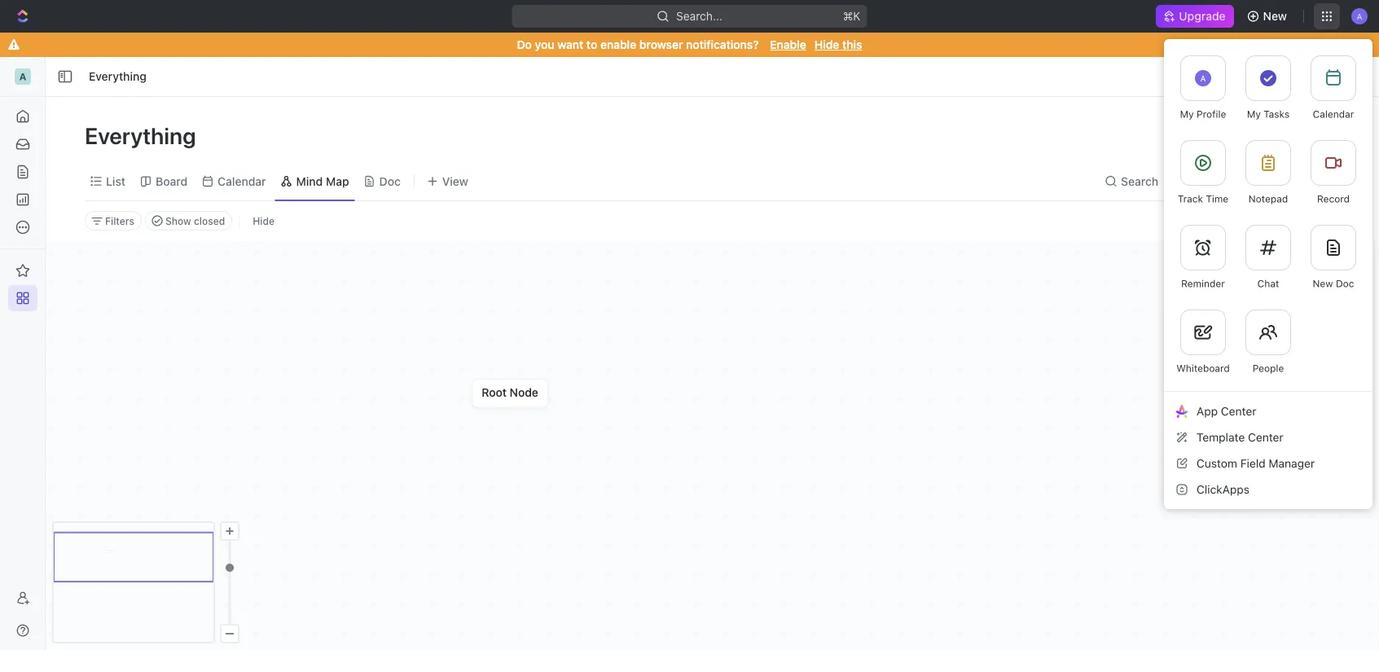Task type: vqa. For each thing, say whether or not it's contained in the screenshot.
tree
no



Task type: describe. For each thing, give the bounding box(es) containing it.
track time
[[1178, 193, 1229, 205]]

notepad
[[1249, 193, 1289, 205]]

search button
[[1100, 170, 1164, 193]]

add task
[[1262, 129, 1311, 143]]

do
[[517, 38, 532, 51]]

calendar inside button
[[1313, 108, 1355, 120]]

chat button
[[1236, 215, 1301, 300]]

record button
[[1301, 130, 1367, 215]]

new doc button
[[1301, 215, 1367, 300]]

template
[[1197, 431, 1245, 444]]

reminder button
[[1171, 215, 1236, 300]]

mind map
[[296, 174, 349, 188]]

Search tasks... text field
[[1177, 209, 1340, 233]]

chat
[[1258, 278, 1280, 289]]

search
[[1121, 174, 1159, 188]]

calendar link
[[214, 170, 266, 193]]

doc inside button
[[1336, 278, 1355, 289]]

to
[[587, 38, 598, 51]]

new button
[[1241, 3, 1297, 29]]

customize
[[1241, 174, 1298, 188]]

add
[[1262, 129, 1284, 143]]

customize button
[[1220, 170, 1303, 193]]

people
[[1253, 363, 1285, 374]]

search...
[[676, 9, 723, 23]]

custom field manager
[[1197, 457, 1315, 470]]

hide inside dropdown button
[[1187, 174, 1212, 188]]

custom field manager button
[[1171, 451, 1367, 477]]

doc link
[[376, 170, 401, 193]]

board
[[156, 174, 188, 188]]

people button
[[1236, 300, 1301, 385]]

mind map link
[[293, 170, 349, 193]]

list
[[106, 174, 125, 188]]

hide button
[[1167, 170, 1217, 193]]

enable
[[770, 38, 807, 51]]

mind
[[296, 174, 323, 188]]

closed
[[194, 215, 225, 227]]

add task button
[[1252, 123, 1321, 149]]

app center
[[1197, 405, 1257, 418]]

list link
[[103, 170, 125, 193]]

1 vertical spatial everything
[[85, 122, 201, 149]]

0 horizontal spatial doc
[[379, 174, 401, 188]]

share
[[1332, 70, 1363, 83]]

hide inside button
[[253, 215, 275, 227]]

track time button
[[1171, 130, 1236, 215]]

template center button
[[1171, 425, 1367, 451]]

⌘k
[[843, 9, 861, 23]]

my tasks button
[[1236, 46, 1301, 130]]

task
[[1286, 129, 1311, 143]]

whiteboard
[[1177, 363, 1230, 374]]

do you want to enable browser notifications? enable hide this
[[517, 38, 863, 51]]

reminder
[[1182, 278, 1226, 289]]

clickapps button
[[1171, 477, 1367, 503]]

my profile
[[1181, 108, 1227, 120]]

1 vertical spatial calendar
[[218, 174, 266, 188]]

track
[[1178, 193, 1204, 205]]

template center
[[1197, 431, 1284, 444]]

my for my profile
[[1181, 108, 1194, 120]]



Task type: locate. For each thing, give the bounding box(es) containing it.
1 horizontal spatial doc
[[1336, 278, 1355, 289]]

browser
[[640, 38, 683, 51]]

new for new
[[1264, 9, 1288, 23]]

hide down calendar link
[[253, 215, 275, 227]]

app center button
[[1171, 399, 1367, 425]]

everything
[[89, 70, 147, 83], [85, 122, 201, 149]]

profile
[[1197, 108, 1227, 120]]

this
[[843, 38, 863, 51]]

a
[[1201, 74, 1206, 83]]

board link
[[152, 170, 188, 193]]

0 horizontal spatial my
[[1181, 108, 1194, 120]]

1 vertical spatial hide
[[1187, 174, 1212, 188]]

show closed button
[[145, 211, 232, 231]]

my for my tasks
[[1248, 108, 1261, 120]]

hide left this
[[815, 38, 840, 51]]

record
[[1318, 193, 1350, 205]]

center up template center at the right of page
[[1221, 405, 1257, 418]]

clickapps
[[1197, 483, 1250, 496]]

my left tasks
[[1248, 108, 1261, 120]]

1 vertical spatial center
[[1249, 431, 1284, 444]]

calendar button
[[1301, 46, 1367, 130]]

new
[[1264, 9, 1288, 23], [1313, 278, 1334, 289]]

center down app center button
[[1249, 431, 1284, 444]]

1 vertical spatial doc
[[1336, 278, 1355, 289]]

app
[[1197, 405, 1218, 418]]

doc right 'map'
[[379, 174, 401, 188]]

0 vertical spatial center
[[1221, 405, 1257, 418]]

0 horizontal spatial calendar
[[218, 174, 266, 188]]

center inside button
[[1221, 405, 1257, 418]]

sidebar navigation
[[0, 57, 46, 650]]

doc right chat
[[1336, 278, 1355, 289]]

2 my from the left
[[1248, 108, 1261, 120]]

hide up 'track time'
[[1187, 174, 1212, 188]]

want
[[558, 38, 584, 51]]

0 vertical spatial doc
[[379, 174, 401, 188]]

manager
[[1269, 457, 1315, 470]]

calendar down share button
[[1313, 108, 1355, 120]]

2 horizontal spatial hide
[[1187, 174, 1212, 188]]

0 horizontal spatial new
[[1264, 9, 1288, 23]]

center
[[1221, 405, 1257, 418], [1249, 431, 1284, 444]]

custom
[[1197, 457, 1238, 470]]

notifications?
[[686, 38, 759, 51]]

calendar up hide button
[[218, 174, 266, 188]]

everything link
[[85, 67, 151, 86]]

whiteboard button
[[1171, 300, 1236, 385]]

0 vertical spatial calendar
[[1313, 108, 1355, 120]]

0 horizontal spatial hide
[[253, 215, 275, 227]]

0 vertical spatial everything
[[89, 70, 147, 83]]

0 vertical spatial hide
[[815, 38, 840, 51]]

1 my from the left
[[1181, 108, 1194, 120]]

share button
[[1322, 64, 1373, 90]]

doc
[[379, 174, 401, 188], [1336, 278, 1355, 289]]

time
[[1206, 193, 1229, 205]]

show closed
[[165, 215, 225, 227]]

map
[[326, 174, 349, 188]]

my inside my tasks button
[[1248, 108, 1261, 120]]

new doc
[[1313, 278, 1355, 289]]

notepad button
[[1236, 130, 1301, 215]]

show
[[165, 215, 191, 227]]

upgrade
[[1180, 9, 1226, 23]]

field
[[1241, 457, 1266, 470]]

hide button
[[246, 211, 281, 231]]

my tasks
[[1248, 108, 1290, 120]]

new up my tasks button
[[1264, 9, 1288, 23]]

enable
[[601, 38, 637, 51]]

my
[[1181, 108, 1194, 120], [1248, 108, 1261, 120]]

center inside button
[[1249, 431, 1284, 444]]

new right chat
[[1313, 278, 1334, 289]]

tasks
[[1264, 108, 1290, 120]]

2 vertical spatial hide
[[253, 215, 275, 227]]

1 vertical spatial new
[[1313, 278, 1334, 289]]

1 horizontal spatial calendar
[[1313, 108, 1355, 120]]

0 vertical spatial new
[[1264, 9, 1288, 23]]

calendar
[[1313, 108, 1355, 120], [218, 174, 266, 188]]

center for template center
[[1249, 431, 1284, 444]]

1 horizontal spatial hide
[[815, 38, 840, 51]]

upgrade link
[[1157, 5, 1234, 28]]

center for app center
[[1221, 405, 1257, 418]]

you
[[535, 38, 555, 51]]

my left profile
[[1181, 108, 1194, 120]]

hide
[[815, 38, 840, 51], [1187, 174, 1212, 188], [253, 215, 275, 227]]

new for new doc
[[1313, 278, 1334, 289]]

1 horizontal spatial my
[[1248, 108, 1261, 120]]

1 horizontal spatial new
[[1313, 278, 1334, 289]]



